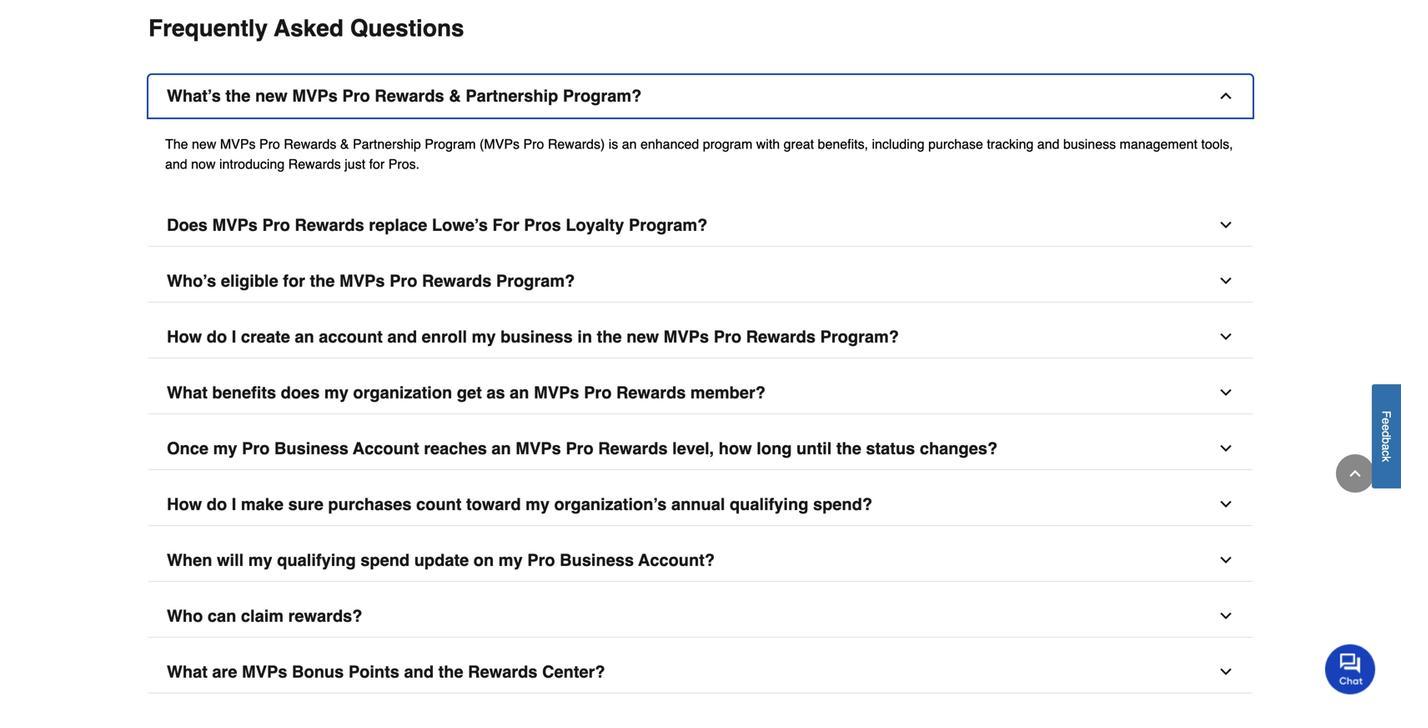 Task type: locate. For each thing, give the bounding box(es) containing it.
do
[[207, 327, 227, 346], [207, 495, 227, 514]]

0 vertical spatial do
[[207, 327, 227, 346]]

1 horizontal spatial business
[[560, 551, 634, 570]]

& up program
[[449, 86, 461, 105]]

what for what benefits does my organization get as an mvps pro rewards member?
[[167, 383, 208, 402]]

an
[[622, 136, 637, 152], [295, 327, 314, 346], [510, 383, 529, 402], [492, 439, 511, 458]]

how do i create an account and enroll my business in the new mvps pro rewards program? button
[[148, 316, 1253, 358]]

2 horizontal spatial new
[[627, 327, 659, 346]]

2 do from the top
[[207, 495, 227, 514]]

the right "points"
[[438, 663, 463, 682]]

do left make
[[207, 495, 227, 514]]

an right is
[[622, 136, 637, 152]]

are
[[212, 663, 237, 682]]

and left "enroll"
[[387, 327, 417, 346]]

1 vertical spatial qualifying
[[277, 551, 356, 570]]

and
[[1038, 136, 1060, 152], [165, 156, 187, 172], [387, 327, 417, 346], [404, 663, 434, 682]]

chevron down image inside once my pro business account reaches an mvps pro rewards level, how long until the status changes? button
[[1218, 440, 1235, 457]]

2 chevron down image from the top
[[1218, 384, 1235, 401]]

and right "points"
[[404, 663, 434, 682]]

business down the organization's at the left bottom of the page
[[560, 551, 634, 570]]

frequently asked questions
[[148, 15, 464, 42]]

pro up eligible
[[262, 215, 290, 235]]

partnership up pros.
[[353, 136, 421, 152]]

bonus
[[292, 663, 344, 682]]

once my pro business account reaches an mvps pro rewards level, how long until the status changes?
[[167, 439, 998, 458]]

mvps down the asked
[[292, 86, 338, 105]]

what's
[[167, 86, 221, 105]]

partnership inside the new mvps pro rewards & partnership program (mvps pro rewards) is an enhanced program with great benefits, including purchase tracking and business management tools, and now introducing rewards just for pros.
[[353, 136, 421, 152]]

2 i from the top
[[232, 495, 236, 514]]

business left the "in"
[[501, 327, 573, 346]]

chevron down image inside "when will my qualifying spend update on my pro business account?" button
[[1218, 552, 1235, 569]]

e up "b"
[[1380, 425, 1394, 431]]

partnership up (mvps
[[466, 86, 558, 105]]

who's eligible for the mvps pro rewards program? button
[[148, 260, 1253, 303]]

rewards up member?
[[746, 327, 816, 346]]

2 vertical spatial new
[[627, 327, 659, 346]]

business
[[1064, 136, 1116, 152], [501, 327, 573, 346]]

0 horizontal spatial &
[[340, 136, 349, 152]]

chevron down image
[[1218, 217, 1235, 233], [1218, 328, 1235, 345], [1218, 440, 1235, 457], [1218, 496, 1235, 513], [1218, 552, 1235, 569], [1218, 664, 1235, 680]]

2 how from the top
[[167, 495, 202, 514]]

points
[[349, 663, 400, 682]]

mvps
[[292, 86, 338, 105], [220, 136, 256, 152], [212, 215, 258, 235], [340, 271, 385, 291], [664, 327, 709, 346], [534, 383, 579, 402], [516, 439, 561, 458], [242, 663, 287, 682]]

my
[[472, 327, 496, 346], [324, 383, 349, 402], [213, 439, 237, 458], [526, 495, 550, 514], [248, 551, 273, 570], [499, 551, 523, 570]]

2 vertical spatial chevron down image
[[1218, 608, 1235, 625]]

1 horizontal spatial new
[[255, 86, 288, 105]]

business
[[274, 439, 349, 458], [560, 551, 634, 570]]

when will my qualifying spend update on my pro business account?
[[167, 551, 715, 570]]

what's the new mvps pro rewards & partnership program?
[[167, 86, 642, 105]]

1 vertical spatial business
[[501, 327, 573, 346]]

1 vertical spatial partnership
[[353, 136, 421, 152]]

when will my qualifying spend update on my pro business account? button
[[148, 540, 1253, 582]]

business left management
[[1064, 136, 1116, 152]]

mvps up "introducing"
[[220, 136, 256, 152]]

who's
[[167, 271, 216, 291]]

the right until
[[837, 439, 862, 458]]

0 horizontal spatial business
[[274, 439, 349, 458]]

d
[[1380, 431, 1394, 438]]

do left create
[[207, 327, 227, 346]]

what
[[167, 383, 208, 402], [167, 663, 208, 682]]

1 horizontal spatial qualifying
[[730, 495, 809, 514]]

i for make
[[232, 495, 236, 514]]

qualifying up rewards?
[[277, 551, 356, 570]]

how do i create an account and enroll my business in the new mvps pro rewards program?
[[167, 327, 899, 346]]

organization's
[[554, 495, 667, 514]]

0 vertical spatial qualifying
[[730, 495, 809, 514]]

who's eligible for the mvps pro rewards program?
[[167, 271, 575, 291]]

can
[[208, 607, 236, 626]]

my right toward at the left bottom
[[526, 495, 550, 514]]

chevron down image for an
[[1218, 384, 1235, 401]]

1 vertical spatial new
[[192, 136, 216, 152]]

for
[[369, 156, 385, 172], [283, 271, 305, 291]]

i left make
[[232, 495, 236, 514]]

what's the new mvps pro rewards & partnership program? button
[[148, 75, 1253, 117]]

1 vertical spatial chevron down image
[[1218, 384, 1235, 401]]

chevron down image inside who's eligible for the mvps pro rewards program? button
[[1218, 273, 1235, 289]]

0 vertical spatial i
[[232, 327, 236, 346]]

and inside button
[[404, 663, 434, 682]]

rewards up "introducing"
[[284, 136, 337, 152]]

1 what from the top
[[167, 383, 208, 402]]

1 i from the top
[[232, 327, 236, 346]]

rewards
[[375, 86, 444, 105], [284, 136, 337, 152], [288, 156, 341, 172], [295, 215, 364, 235], [422, 271, 492, 291], [746, 327, 816, 346], [616, 383, 686, 402], [598, 439, 668, 458], [468, 663, 538, 682]]

program? inside button
[[820, 327, 899, 346]]

how down once
[[167, 495, 202, 514]]

program
[[425, 136, 476, 152]]

3 chevron down image from the top
[[1218, 608, 1235, 625]]

0 vertical spatial new
[[255, 86, 288, 105]]

qualifying
[[730, 495, 809, 514], [277, 551, 356, 570]]

rewards down just
[[295, 215, 364, 235]]

the
[[226, 86, 251, 105], [310, 271, 335, 291], [597, 327, 622, 346], [837, 439, 862, 458], [438, 663, 463, 682]]

what up once
[[167, 383, 208, 402]]

pro up member?
[[714, 327, 742, 346]]

&
[[449, 86, 461, 105], [340, 136, 349, 152]]

what for what are mvps bonus points and the rewards center?
[[167, 663, 208, 682]]

what left are
[[167, 663, 208, 682]]

program?
[[563, 86, 642, 105], [629, 215, 708, 235], [496, 271, 575, 291], [820, 327, 899, 346]]

business up sure
[[274, 439, 349, 458]]

1 horizontal spatial partnership
[[466, 86, 558, 105]]

chevron down image inside what benefits does my organization get as an mvps pro rewards member? button
[[1218, 384, 1235, 401]]

pro up the organization's at the left bottom of the page
[[566, 439, 594, 458]]

spend?
[[813, 495, 873, 514]]

0 vertical spatial partnership
[[466, 86, 558, 105]]

mvps up account
[[340, 271, 385, 291]]

mvps right the does
[[212, 215, 258, 235]]

1 vertical spatial for
[[283, 271, 305, 291]]

for right eligible
[[283, 271, 305, 291]]

how inside how do i create an account and enroll my business in the new mvps pro rewards program? button
[[167, 327, 202, 346]]

the
[[165, 136, 188, 152]]

0 vertical spatial how
[[167, 327, 202, 346]]

1 vertical spatial what
[[167, 663, 208, 682]]

chevron down image inside what are mvps bonus points and the rewards center? button
[[1218, 664, 1235, 680]]

do inside button
[[207, 495, 227, 514]]

is
[[609, 136, 618, 152]]

0 horizontal spatial qualifying
[[277, 551, 356, 570]]

e up d
[[1380, 418, 1394, 425]]

replace
[[369, 215, 427, 235]]

0 horizontal spatial business
[[501, 327, 573, 346]]

new inside button
[[627, 327, 659, 346]]

1 vertical spatial &
[[340, 136, 349, 152]]

1 do from the top
[[207, 327, 227, 346]]

do inside button
[[207, 327, 227, 346]]

how inside how do i make sure purchases count toward my organization's annual qualifying spend? button
[[167, 495, 202, 514]]

chevron down image inside does mvps pro rewards replace lowe's for pros loyalty program? button
[[1218, 217, 1235, 233]]

with
[[756, 136, 780, 152]]

1 e from the top
[[1380, 418, 1394, 425]]

pro down "replace"
[[390, 271, 417, 291]]

how do i make sure purchases count toward my organization's annual qualifying spend?
[[167, 495, 873, 514]]

chevron down image for when will my qualifying spend update on my pro business account?
[[1218, 552, 1235, 569]]

my inside button
[[472, 327, 496, 346]]

pro
[[342, 86, 370, 105], [259, 136, 280, 152], [523, 136, 544, 152], [262, 215, 290, 235], [390, 271, 417, 291], [714, 327, 742, 346], [584, 383, 612, 402], [242, 439, 270, 458], [566, 439, 594, 458], [527, 551, 555, 570]]

5 chevron down image from the top
[[1218, 552, 1235, 569]]

0 vertical spatial &
[[449, 86, 461, 105]]

i inside button
[[232, 495, 236, 514]]

new up "introducing"
[[255, 86, 288, 105]]

business inside once my pro business account reaches an mvps pro rewards level, how long until the status changes? button
[[274, 439, 349, 458]]

1 vertical spatial how
[[167, 495, 202, 514]]

0 horizontal spatial partnership
[[353, 136, 421, 152]]

how down who's
[[167, 327, 202, 346]]

0 horizontal spatial for
[[283, 271, 305, 291]]

0 vertical spatial business
[[274, 439, 349, 458]]

my inside button
[[526, 495, 550, 514]]

1 chevron down image from the top
[[1218, 217, 1235, 233]]

0 vertical spatial chevron down image
[[1218, 273, 1235, 289]]

0 vertical spatial for
[[369, 156, 385, 172]]

1 chevron down image from the top
[[1218, 273, 1235, 289]]

make
[[241, 495, 284, 514]]

1 vertical spatial business
[[560, 551, 634, 570]]

for inside the new mvps pro rewards & partnership program (mvps pro rewards) is an enhanced program with great benefits, including purchase tracking and business management tools, and now introducing rewards just for pros.
[[369, 156, 385, 172]]

new up the now
[[192, 136, 216, 152]]

1 how from the top
[[167, 327, 202, 346]]

0 vertical spatial business
[[1064, 136, 1116, 152]]

new right the "in"
[[627, 327, 659, 346]]

i
[[232, 327, 236, 346], [232, 495, 236, 514]]

0 horizontal spatial new
[[192, 136, 216, 152]]

pro up "introducing"
[[259, 136, 280, 152]]

2 chevron down image from the top
[[1218, 328, 1235, 345]]

who can claim rewards? button
[[148, 595, 1253, 638]]

for right just
[[369, 156, 385, 172]]

what benefits does my organization get as an mvps pro rewards member? button
[[148, 372, 1253, 414]]

as
[[487, 383, 505, 402]]

2 e from the top
[[1380, 425, 1394, 431]]

for
[[493, 215, 519, 235]]

chevron down image inside how do i make sure purchases count toward my organization's annual qualifying spend? button
[[1218, 496, 1235, 513]]

enroll
[[422, 327, 467, 346]]

qualifying down 'long'
[[730, 495, 809, 514]]

my right once
[[213, 439, 237, 458]]

chevron down image for what are mvps bonus points and the rewards center?
[[1218, 664, 1235, 680]]

mvps down who's eligible for the mvps pro rewards program? button
[[664, 327, 709, 346]]

and down the
[[165, 156, 187, 172]]

rewards left "center?"
[[468, 663, 538, 682]]

the inside button
[[597, 327, 622, 346]]

6 chevron down image from the top
[[1218, 664, 1235, 680]]

my right will
[[248, 551, 273, 570]]

does
[[281, 383, 320, 402]]

how for how do i make sure purchases count toward my organization's annual qualifying spend?
[[167, 495, 202, 514]]

update
[[414, 551, 469, 570]]

i inside button
[[232, 327, 236, 346]]

b
[[1380, 438, 1394, 444]]

pro inside button
[[714, 327, 742, 346]]

pros.
[[388, 156, 420, 172]]

an right create
[[295, 327, 314, 346]]

chevron down image for does mvps pro rewards replace lowe's for pros loyalty program?
[[1218, 217, 1235, 233]]

chevron up image
[[1218, 87, 1235, 104]]

partnership
[[466, 86, 558, 105], [353, 136, 421, 152]]

how
[[167, 327, 202, 346], [167, 495, 202, 514]]

rewards?
[[288, 607, 362, 626]]

chevron down image inside how do i create an account and enroll my business in the new mvps pro rewards program? button
[[1218, 328, 1235, 345]]

how for how do i create an account and enroll my business in the new mvps pro rewards program?
[[167, 327, 202, 346]]

3 chevron down image from the top
[[1218, 440, 1235, 457]]

1 vertical spatial i
[[232, 495, 236, 514]]

new
[[255, 86, 288, 105], [192, 136, 216, 152], [627, 327, 659, 346]]

0 vertical spatial what
[[167, 383, 208, 402]]

benefits,
[[818, 136, 868, 152]]

i left create
[[232, 327, 236, 346]]

4 chevron down image from the top
[[1218, 496, 1235, 513]]

2 what from the top
[[167, 663, 208, 682]]

how
[[719, 439, 752, 458]]

1 horizontal spatial &
[[449, 86, 461, 105]]

great
[[784, 136, 814, 152]]

my right "enroll"
[[472, 327, 496, 346]]

& up just
[[340, 136, 349, 152]]

business inside "when will my qualifying spend update on my pro business account?" button
[[560, 551, 634, 570]]

the right the "in"
[[597, 327, 622, 346]]

1 vertical spatial do
[[207, 495, 227, 514]]

chevron down image
[[1218, 273, 1235, 289], [1218, 384, 1235, 401], [1218, 608, 1235, 625]]

chevron up image
[[1347, 465, 1364, 482]]

and inside button
[[387, 327, 417, 346]]

1 horizontal spatial for
[[369, 156, 385, 172]]

1 horizontal spatial business
[[1064, 136, 1116, 152]]

purchases
[[328, 495, 412, 514]]



Task type: vqa. For each thing, say whether or not it's contained in the screenshot.
the Bathroom
no



Task type: describe. For each thing, give the bounding box(es) containing it.
qualifying inside button
[[277, 551, 356, 570]]

rewards)
[[548, 136, 605, 152]]

pro up just
[[342, 86, 370, 105]]

once my pro business account reaches an mvps pro rewards level, how long until the status changes? button
[[148, 428, 1253, 470]]

pro up make
[[242, 439, 270, 458]]

& inside button
[[449, 86, 461, 105]]

annual
[[671, 495, 725, 514]]

rewards up level,
[[616, 383, 686, 402]]

reaches
[[424, 439, 487, 458]]

k
[[1380, 457, 1394, 462]]

claim
[[241, 607, 284, 626]]

sure
[[288, 495, 324, 514]]

get
[[457, 383, 482, 402]]

now
[[191, 156, 216, 172]]

pro right (mvps
[[523, 136, 544, 152]]

new inside the new mvps pro rewards & partnership program (mvps pro rewards) is an enhanced program with great benefits, including purchase tracking and business management tools, and now introducing rewards just for pros.
[[192, 136, 216, 152]]

lowe's
[[432, 215, 488, 235]]

qualifying inside button
[[730, 495, 809, 514]]

count
[[416, 495, 462, 514]]

questions
[[350, 15, 464, 42]]

account
[[353, 439, 419, 458]]

& inside the new mvps pro rewards & partnership program (mvps pro rewards) is an enhanced program with great benefits, including purchase tracking and business management tools, and now introducing rewards just for pros.
[[340, 136, 349, 152]]

rewards left just
[[288, 156, 341, 172]]

an right reaches
[[492, 439, 511, 458]]

mvps right are
[[242, 663, 287, 682]]

long
[[757, 439, 792, 458]]

account
[[319, 327, 383, 346]]

chevron down image inside "who can claim rewards?" button
[[1218, 608, 1235, 625]]

center?
[[542, 663, 605, 682]]

rewards up program
[[375, 86, 444, 105]]

level,
[[672, 439, 714, 458]]

mvps inside the new mvps pro rewards & partnership program (mvps pro rewards) is an enhanced program with great benefits, including purchase tracking and business management tools, and now introducing rewards just for pros.
[[220, 136, 256, 152]]

once
[[167, 439, 209, 458]]

spend
[[361, 551, 410, 570]]

frequently
[[148, 15, 268, 42]]

an right as on the bottom left
[[510, 383, 529, 402]]

f
[[1380, 411, 1394, 418]]

purchase
[[929, 136, 983, 152]]

chevron down image for once my pro business account reaches an mvps pro rewards level, how long until the status changes?
[[1218, 440, 1235, 457]]

business inside the new mvps pro rewards & partnership program (mvps pro rewards) is an enhanced program with great benefits, including purchase tracking and business management tools, and now introducing rewards just for pros.
[[1064, 136, 1116, 152]]

rewards down lowe's
[[422, 271, 492, 291]]

scroll to top element
[[1336, 455, 1375, 493]]

mvps down how do i create an account and enroll my business in the new mvps pro rewards program?
[[534, 383, 579, 402]]

new inside button
[[255, 86, 288, 105]]

create
[[241, 327, 290, 346]]

enhanced
[[641, 136, 699, 152]]

i for create
[[232, 327, 236, 346]]

the new mvps pro rewards & partnership program (mvps pro rewards) is an enhanced program with great benefits, including purchase tracking and business management tools, and now introducing rewards just for pros.
[[165, 136, 1233, 172]]

the up account
[[310, 271, 335, 291]]

how do i make sure purchases count toward my organization's annual qualifying spend? button
[[148, 484, 1253, 526]]

just
[[345, 156, 365, 172]]

do for make
[[207, 495, 227, 514]]

chevron down image for how do i create an account and enroll my business in the new mvps pro rewards program?
[[1218, 328, 1235, 345]]

mvps up the how do i make sure purchases count toward my organization's annual qualifying spend?
[[516, 439, 561, 458]]

f e e d b a c k button
[[1372, 385, 1401, 489]]

chat invite button image
[[1326, 644, 1376, 695]]

will
[[217, 551, 244, 570]]

do for create
[[207, 327, 227, 346]]

including
[[872, 136, 925, 152]]

for inside button
[[283, 271, 305, 291]]

the right what's
[[226, 86, 251, 105]]

does mvps pro rewards replace lowe's for pros loyalty program? button
[[148, 204, 1253, 247]]

rewards inside button
[[746, 327, 816, 346]]

when
[[167, 551, 212, 570]]

what are mvps bonus points and the rewards center?
[[167, 663, 605, 682]]

tools,
[[1202, 136, 1233, 152]]

program
[[703, 136, 753, 152]]

status
[[866, 439, 915, 458]]

a
[[1380, 444, 1394, 451]]

partnership inside button
[[466, 86, 558, 105]]

and right tracking
[[1038, 136, 1060, 152]]

my right on
[[499, 551, 523, 570]]

f e e d b a c k
[[1380, 411, 1394, 462]]

does mvps pro rewards replace lowe's for pros loyalty program?
[[167, 215, 708, 235]]

loyalty
[[566, 215, 624, 235]]

who can claim rewards?
[[167, 607, 362, 626]]

on
[[474, 551, 494, 570]]

pro right on
[[527, 551, 555, 570]]

(mvps
[[480, 136, 520, 152]]

management
[[1120, 136, 1198, 152]]

what benefits does my organization get as an mvps pro rewards member?
[[167, 383, 766, 402]]

my right does
[[324, 383, 349, 402]]

introducing
[[219, 156, 285, 172]]

pros
[[524, 215, 561, 235]]

chevron down image for how do i make sure purchases count toward my organization's annual qualifying spend?
[[1218, 496, 1235, 513]]

an inside the new mvps pro rewards & partnership program (mvps pro rewards) is an enhanced program with great benefits, including purchase tracking and business management tools, and now introducing rewards just for pros.
[[622, 136, 637, 152]]

does
[[167, 215, 208, 235]]

mvps inside button
[[664, 327, 709, 346]]

asked
[[274, 15, 344, 42]]

in
[[578, 327, 592, 346]]

changes?
[[920, 439, 998, 458]]

pro down the "in"
[[584, 383, 612, 402]]

business inside button
[[501, 327, 573, 346]]

who
[[167, 607, 203, 626]]

account?
[[638, 551, 715, 570]]

toward
[[466, 495, 521, 514]]

an inside button
[[295, 327, 314, 346]]

rewards up the organization's at the left bottom of the page
[[598, 439, 668, 458]]

c
[[1380, 451, 1394, 457]]

what are mvps bonus points and the rewards center? button
[[148, 651, 1253, 694]]

eligible
[[221, 271, 278, 291]]

tracking
[[987, 136, 1034, 152]]

member?
[[691, 383, 766, 402]]

chevron down image for program?
[[1218, 273, 1235, 289]]

organization
[[353, 383, 452, 402]]

until
[[797, 439, 832, 458]]

benefits
[[212, 383, 276, 402]]



